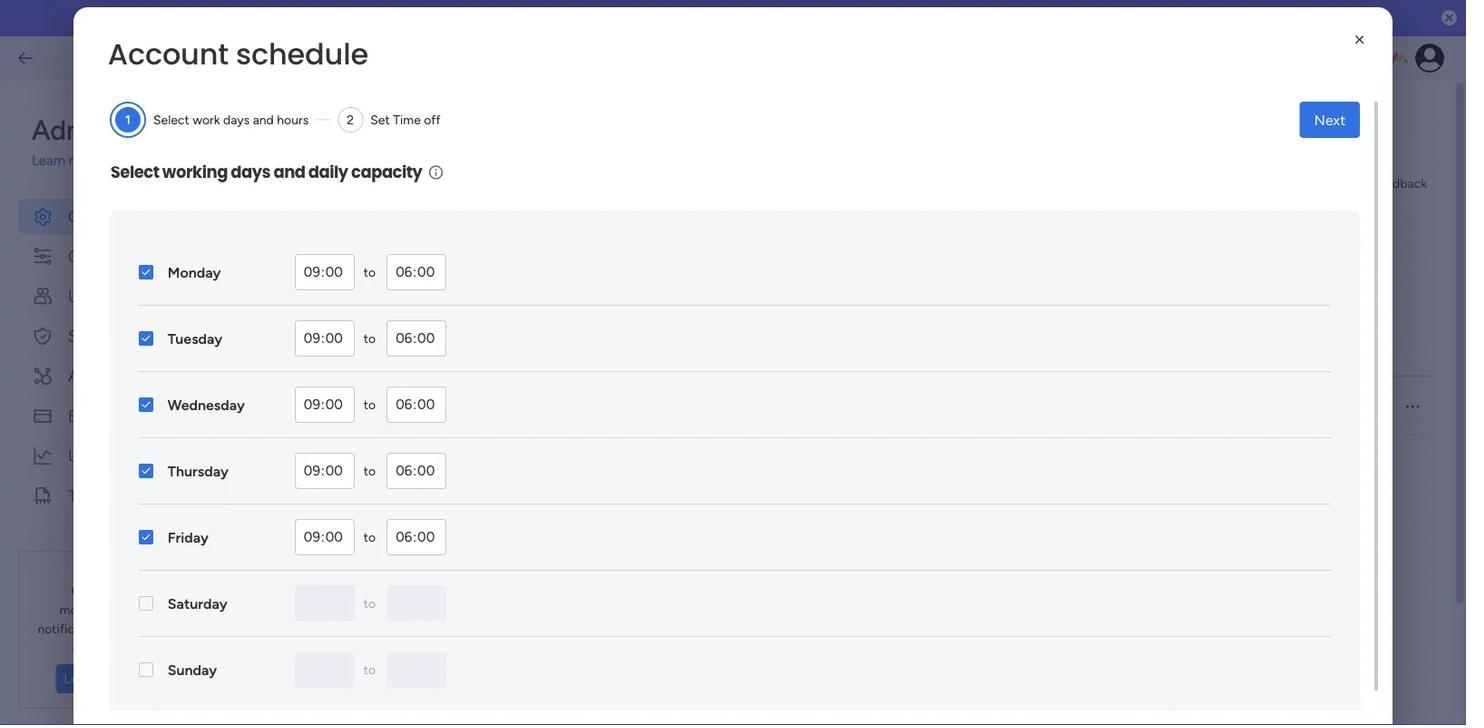 Task type: vqa. For each thing, say whether or not it's contained in the screenshot.
Join
yes



Task type: describe. For each thing, give the bounding box(es) containing it.
get your monday.com notifications directly on slack
[[38, 583, 155, 655]]

time
[[393, 112, 421, 128]]

slack
[[90, 640, 120, 655]]

back to workspace image
[[16, 49, 34, 67]]

row inside grid
[[301, 377, 1435, 435]]

on
[[72, 640, 87, 655]]

select for select work days and hours
[[153, 112, 189, 128]]

✨
[[578, 10, 592, 26]]

none text field inside account schedule document
[[295, 652, 355, 688]]

capacity
[[351, 161, 422, 184]]

1 button
[[115, 107, 140, 133]]

→
[[966, 10, 979, 26]]

next
[[1315, 111, 1346, 128]]

more inside administration learn more
[[69, 152, 100, 169]]

api
[[68, 366, 93, 385]]

to for wednesday
[[364, 397, 376, 413]]

usage stats
[[68, 446, 153, 465]]

1
[[125, 112, 130, 128]]

2 button
[[338, 107, 363, 133]]

your
[[96, 583, 121, 598]]

customization button
[[18, 238, 215, 274]]

schedule inside field
[[236, 34, 368, 74]]

dec
[[811, 10, 835, 26]]

more inside learn more button
[[99, 671, 128, 686]]

hits
[[735, 10, 757, 26]]

tidy up button
[[18, 478, 215, 513]]

default
[[433, 398, 475, 414]]

and for hours
[[253, 112, 274, 128]]

schedule inside button
[[383, 278, 441, 295]]

directly
[[112, 621, 155, 636]]

dapulse x slim image
[[157, 559, 166, 575]]

monday
[[168, 264, 221, 281]]

customization
[[68, 246, 174, 265]]

usage
[[68, 446, 114, 465]]

register now → link
[[882, 10, 979, 26]]

join
[[466, 10, 492, 26]]

conference
[[662, 10, 731, 26]]

work
[[192, 112, 220, 128]]

account link
[[373, 116, 468, 150]]

profile
[[310, 123, 355, 142]]

general button
[[18, 198, 215, 234]]

account schedule dialog
[[0, 0, 1467, 725]]

screens
[[760, 10, 807, 26]]

add a schedule
[[341, 278, 441, 295]]

up
[[102, 486, 124, 505]]

2 vertical spatial account
[[316, 398, 364, 414]]

add
[[341, 278, 368, 295]]

register
[[882, 10, 933, 26]]

api button
[[18, 358, 215, 393]]

register now →
[[882, 10, 979, 26]]

days for work
[[223, 112, 250, 128]]

notifications
[[38, 621, 109, 636]]

wednesday
[[168, 396, 245, 413]]

to for saturday
[[364, 596, 376, 611]]

get
[[71, 583, 93, 598]]

set time off
[[370, 112, 441, 128]]

learn inside administration learn more
[[32, 152, 65, 169]]

days for working
[[231, 161, 271, 184]]

schedule down account link
[[383, 172, 515, 212]]

thursday
[[168, 462, 229, 480]]

working
[[162, 161, 228, 184]]

work schedule
[[301, 172, 515, 212]]

tuesday
[[168, 330, 223, 347]]

usage stats button
[[18, 438, 215, 473]]

friday
[[168, 529, 209, 546]]

to for friday
[[364, 530, 376, 545]]



Task type: locate. For each thing, give the bounding box(es) containing it.
learn down on at the left of the page
[[64, 671, 96, 686]]

administration
[[32, 113, 213, 146]]

1 vertical spatial learn
[[64, 671, 96, 686]]

and left "hours"
[[253, 112, 274, 128]]

account schedule document
[[73, 7, 1393, 725]]

0 vertical spatial account schedule
[[108, 34, 368, 74]]

days
[[223, 112, 250, 128], [231, 161, 271, 184]]

and for daily
[[274, 161, 305, 184]]

sunday
[[168, 661, 217, 678]]

next button
[[1300, 102, 1361, 138]]

select for select working days and daily capacity
[[111, 161, 159, 184]]

schedule
[[236, 34, 368, 74], [383, 172, 515, 212], [383, 278, 441, 295], [368, 398, 419, 414]]

schedule up "hours"
[[236, 34, 368, 74]]

close image
[[1352, 31, 1370, 49]]

account
[[108, 34, 229, 74], [391, 123, 450, 142], [316, 398, 364, 414]]

more down administration
[[69, 152, 100, 169]]

more
[[69, 152, 100, 169], [99, 671, 128, 686]]

1 vertical spatial account
[[391, 123, 450, 142]]

learn down administration
[[32, 152, 65, 169]]

to for tuesday
[[364, 331, 376, 346]]

tidy up
[[68, 486, 124, 505]]

2 to from the top
[[364, 331, 376, 346]]

days right work
[[223, 112, 250, 128]]

None text field
[[295, 652, 355, 688]]

stats
[[118, 446, 153, 465]]

schedule left the "default"
[[368, 398, 419, 414]]

learn more link
[[32, 151, 229, 171]]

0 vertical spatial more
[[69, 152, 100, 169]]

2 horizontal spatial account
[[391, 123, 450, 142]]

help button
[[1313, 673, 1376, 703]]

learn more
[[64, 671, 128, 686]]

5 to from the top
[[364, 530, 376, 545]]

select
[[153, 112, 189, 128], [111, 161, 159, 184]]

elevate
[[529, 10, 575, 26]]

account up work
[[108, 34, 229, 74]]

0 vertical spatial select
[[153, 112, 189, 128]]

account schedule up select work days and hours
[[108, 34, 368, 74]]

account schedule inside row
[[316, 398, 419, 414]]

tidy
[[68, 486, 98, 505]]

row
[[301, 377, 1435, 435]]

our
[[595, 10, 618, 26]]

None time field
[[295, 254, 355, 290], [387, 254, 447, 290], [295, 320, 355, 357], [387, 320, 447, 357], [295, 387, 355, 423], [387, 387, 447, 423], [295, 453, 355, 489], [387, 453, 447, 489], [295, 519, 355, 555], [387, 519, 447, 555], [295, 254, 355, 290], [387, 254, 447, 290], [295, 320, 355, 357], [387, 320, 447, 357], [295, 387, 355, 423], [387, 387, 447, 423], [295, 453, 355, 489], [387, 453, 447, 489], [295, 519, 355, 555], [387, 519, 447, 555]]

at
[[513, 10, 526, 26]]

0 vertical spatial and
[[253, 112, 274, 128]]

schedule right a
[[383, 278, 441, 295]]

now
[[936, 10, 962, 26]]

billing button
[[18, 398, 215, 433]]

security
[[68, 326, 128, 345]]

off
[[424, 112, 441, 128]]

saturday
[[168, 595, 227, 612]]

account down schedule
[[316, 398, 364, 414]]

0 vertical spatial learn
[[32, 152, 65, 169]]

1 to from the top
[[364, 265, 376, 280]]

online
[[622, 10, 658, 26]]

Account schedule field
[[103, 30, 965, 79]]

schedule inside row
[[368, 398, 419, 414]]

1 vertical spatial more
[[99, 671, 128, 686]]

select work days and hours
[[153, 112, 309, 128]]

work
[[301, 172, 375, 212]]

to
[[364, 265, 376, 280], [364, 331, 376, 346], [364, 397, 376, 413], [364, 463, 376, 479], [364, 530, 376, 545], [364, 596, 376, 611], [364, 662, 376, 678]]

kendall parks image
[[1416, 44, 1445, 73]]

administration learn more
[[32, 113, 213, 169]]

a
[[372, 278, 379, 295]]

account schedule inside field
[[108, 34, 368, 74]]

to for thursday
[[364, 463, 376, 479]]

select left work
[[153, 112, 189, 128]]

learn inside button
[[64, 671, 96, 686]]

more down "slack"
[[99, 671, 128, 686]]

select down administration
[[111, 161, 159, 184]]

0 horizontal spatial account
[[108, 34, 229, 74]]

0 vertical spatial account
[[108, 34, 229, 74]]

learn more button
[[56, 664, 136, 693]]

feedback
[[1375, 175, 1428, 191]]

users button
[[18, 278, 215, 314]]

give feedback
[[1346, 175, 1428, 191]]

monday.com
[[59, 602, 133, 617]]

2
[[347, 112, 354, 128]]

account right set
[[391, 123, 450, 142]]

security button
[[18, 318, 215, 354]]

account schedule
[[108, 34, 368, 74], [316, 398, 419, 414]]

set
[[370, 112, 390, 128]]

schedule
[[321, 343, 374, 359]]

us
[[496, 10, 510, 26]]

daily
[[308, 161, 348, 184]]

add a schedule button
[[301, 268, 455, 305]]

1 vertical spatial select
[[111, 161, 159, 184]]

7 to from the top
[[364, 662, 376, 678]]

row containing account schedule
[[301, 377, 1435, 435]]

1 vertical spatial account schedule
[[316, 398, 419, 414]]

4 to from the top
[[364, 463, 376, 479]]

account schedule down schedule
[[316, 398, 419, 414]]

grid containing schedule
[[298, 326, 1435, 725]]

1 vertical spatial and
[[274, 161, 305, 184]]

general
[[68, 206, 124, 226]]

help
[[1328, 679, 1361, 698]]

give
[[1346, 175, 1372, 191]]

None text field
[[295, 585, 355, 622], [387, 585, 447, 622], [387, 652, 447, 688], [295, 585, 355, 622], [387, 585, 447, 622], [387, 652, 447, 688]]

1 horizontal spatial account
[[316, 398, 364, 414]]

and
[[253, 112, 274, 128], [274, 161, 305, 184]]

0 vertical spatial days
[[223, 112, 250, 128]]

and left daily
[[274, 161, 305, 184]]

3 to from the top
[[364, 397, 376, 413]]

users
[[68, 286, 109, 305]]

profile link
[[292, 116, 373, 150]]

billing
[[68, 406, 111, 425]]

to for sunday
[[364, 662, 376, 678]]

give feedback button
[[1313, 168, 1435, 197]]

hours
[[277, 112, 309, 128]]

6 to from the top
[[364, 596, 376, 611]]

days right working
[[231, 161, 271, 184]]

learn
[[32, 152, 65, 169], [64, 671, 96, 686]]

account inside field
[[108, 34, 229, 74]]

join us at elevate ✨ our online conference hits screens dec 14th
[[466, 10, 865, 26]]

14th
[[838, 10, 865, 26]]

select working days and daily capacity
[[111, 161, 422, 184]]

1 vertical spatial days
[[231, 161, 271, 184]]

grid
[[298, 326, 1435, 725]]

to for monday
[[364, 265, 376, 280]]



